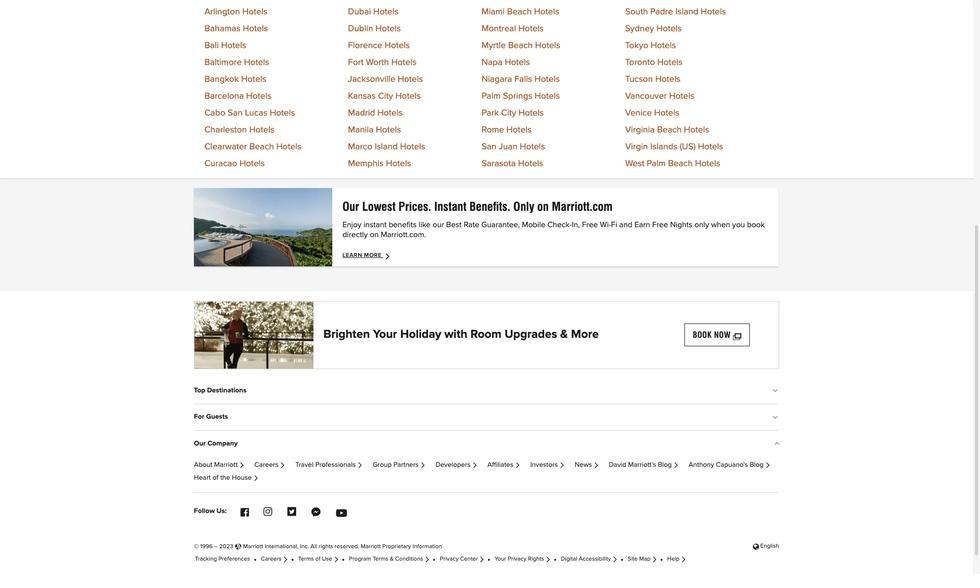 Task type: describe. For each thing, give the bounding box(es) containing it.
toronto
[[626, 58, 655, 67]]

dubai hotels
[[348, 7, 399, 16]]

blog for david marriott's blog
[[658, 461, 672, 468]]

venice
[[626, 108, 652, 117]]

guests
[[206, 413, 228, 420]]

palm springs hotels link
[[482, 92, 560, 101]]

park
[[482, 108, 499, 117]]

anthony capuano's blog link
[[689, 461, 771, 468]]

sydney hotels link
[[626, 24, 682, 33]]

dot image
[[488, 558, 490, 560]]

rome
[[482, 125, 504, 134]]

dot image for site map
[[621, 558, 624, 560]]

manila
[[348, 125, 374, 134]]

1 horizontal spatial your
[[495, 556, 506, 562]]

arrow down image for guests
[[774, 414, 779, 422]]

arrow right image for help
[[681, 557, 687, 562]]

brighten
[[324, 329, 370, 341]]

company
[[208, 440, 238, 447]]

kansas
[[348, 92, 376, 101]]

1 free from the left
[[582, 221, 598, 229]]

our company link
[[194, 432, 779, 455]]

florence
[[348, 41, 383, 50]]

1 terms from the left
[[298, 556, 314, 562]]

your privacy rights link
[[495, 556, 551, 562]]

clearwater beach hotels link
[[205, 142, 302, 151]]

sydney hotels
[[626, 24, 682, 33]]

arrow right image for the developers link
[[472, 463, 478, 468]]

accessibility
[[579, 556, 611, 562]]

san juan hotels
[[482, 142, 545, 151]]

2 free from the left
[[653, 221, 668, 229]]

arrow right image for privacy center
[[479, 557, 485, 562]]

dubai hotels link
[[348, 7, 399, 16]]

kansas city hotels link
[[348, 92, 421, 101]]

madrid hotels link
[[348, 108, 403, 117]]

tucson
[[626, 75, 653, 84]]

1 horizontal spatial island
[[676, 7, 699, 16]]

fort
[[348, 58, 364, 67]]

of for heart
[[213, 474, 219, 481]]

west palm beach hotels link
[[626, 159, 721, 168]]

dublin
[[348, 24, 373, 33]]

developers
[[436, 461, 471, 468]]

florence hotels
[[348, 41, 410, 50]]

worth
[[366, 58, 389, 67]]

opens in a new browser window. image
[[734, 330, 742, 340]]

arrow right image for group partners
[[420, 463, 426, 468]]

arrow right image for your privacy rights
[[546, 557, 551, 562]]

1 horizontal spatial more
[[571, 329, 599, 341]]

tracking preferences link
[[195, 556, 250, 563]]

montreal hotels
[[482, 24, 544, 33]]

marriott.com
[[552, 199, 613, 214]]

beach for myrtle
[[508, 41, 533, 50]]

1 vertical spatial island
[[375, 142, 398, 151]]

reserved.
[[335, 544, 359, 549]]

capuano's
[[716, 461, 748, 468]]

our for our company
[[194, 440, 206, 447]]

vancouver hotels link
[[626, 92, 695, 101]]

privacy center link
[[440, 556, 485, 562]]

arrow right image for investors link
[[560, 463, 565, 468]]

curacao hotels
[[205, 159, 265, 168]]

upgrades
[[505, 329, 557, 341]]

0 horizontal spatial &
[[390, 556, 394, 562]]

house
[[232, 474, 252, 481]]

virgin islands (us) hotels
[[626, 142, 724, 151]]

arrow right image for affiliates link
[[515, 463, 521, 468]]

myrtle beach hotels
[[482, 41, 561, 50]]

heart
[[194, 474, 211, 481]]

bali
[[205, 41, 219, 50]]

heart of the house link
[[194, 474, 259, 481]]

dot image for careers
[[254, 558, 257, 560]]

enjoy
[[343, 221, 362, 229]]

virginia
[[626, 125, 655, 134]]

dot image for digital accessibility
[[554, 558, 557, 560]]

2 privacy from the left
[[508, 556, 527, 562]]

about marriott
[[194, 461, 238, 468]]

terms of use
[[298, 556, 332, 562]]

cabo
[[205, 108, 226, 117]]

arrow right image for digital accessibility
[[613, 557, 618, 562]]

arrow up image
[[774, 441, 779, 449]]

our lowest prices.  instant benefits.  only on marriott.com
[[343, 199, 613, 214]]

all
[[311, 544, 317, 549]]

city for park
[[501, 108, 517, 117]]

careers for arrow right icon under international,
[[261, 556, 282, 562]]

tucson hotels
[[626, 75, 681, 84]]

heart of the house
[[194, 474, 252, 481]]

1 horizontal spatial on
[[538, 199, 549, 214]]

islands
[[651, 142, 678, 151]]

dublin hotels
[[348, 24, 401, 33]]

investors link
[[531, 461, 565, 468]]

developers link
[[436, 461, 478, 468]]

digital accessibility
[[561, 556, 611, 562]]

baltimore hotels
[[205, 58, 269, 67]]

0 vertical spatial your
[[373, 329, 397, 341]]

best
[[446, 221, 462, 229]]

(us)
[[680, 142, 696, 151]]

marco
[[348, 142, 373, 151]]

arrow down image for destinations
[[774, 388, 779, 396]]

site map
[[628, 556, 651, 562]]

your privacy rights
[[495, 556, 544, 562]]

miami
[[482, 7, 505, 16]]

charleston hotels link
[[205, 125, 275, 134]]

arrow right image for about marriott
[[239, 463, 245, 468]]

barcelona hotels
[[205, 92, 272, 101]]

affiliates link
[[488, 461, 521, 468]]

guarantee,
[[482, 221, 520, 229]]

lucas
[[245, 108, 268, 117]]

cabo san lucas hotels
[[205, 108, 295, 117]]

david marriott's blog link
[[609, 461, 679, 468]]

group partners link
[[373, 461, 426, 468]]

marco island hotels
[[348, 142, 426, 151]]

virgin
[[626, 142, 648, 151]]

1 vertical spatial san
[[482, 142, 497, 151]]

curacao
[[205, 159, 237, 168]]

woman with ice skates sipping hot cocoa looking at lights on ice rink image
[[195, 302, 314, 369]]

memphis
[[348, 159, 384, 168]]

clearwater beach hotels
[[205, 142, 302, 151]]

enjoy instant benefits like our best rate guarantee, mobile check-in, free wi-fi and earn free nights only when you book directly on marriott.com.
[[343, 221, 765, 239]]

virginia beach hotels
[[626, 125, 710, 134]]



Task type: vqa. For each thing, say whether or not it's contained in the screenshot.


Task type: locate. For each thing, give the bounding box(es) containing it.
lowest
[[362, 199, 396, 214]]

toronto hotels
[[626, 58, 683, 67]]

palm up park
[[482, 92, 501, 101]]

arrow right image right help
[[681, 557, 687, 562]]

dot image left site
[[621, 558, 624, 560]]

island up memphis hotels link
[[375, 142, 398, 151]]

now
[[715, 330, 731, 340]]

anthony capuano's blog
[[689, 461, 764, 468]]

beach for virginia
[[657, 125, 682, 134]]

careers down international,
[[261, 556, 282, 562]]

arrow right image right affiliates on the bottom of page
[[515, 463, 521, 468]]

dot image for terms of use
[[291, 558, 294, 560]]

news
[[575, 461, 592, 468]]

arrow down image inside top destinations link
[[774, 388, 779, 396]]

on
[[538, 199, 549, 214], [370, 231, 379, 239]]

english
[[761, 543, 780, 549]]

arrow right image inside the terms of use link
[[334, 557, 339, 562]]

dublin hotels link
[[348, 24, 401, 33]]

more inside learn more 'link'
[[364, 252, 382, 258]]

of left the
[[213, 474, 219, 481]]

arrow right image inside heart of the house link
[[253, 476, 259, 481]]

city up rome hotels link
[[501, 108, 517, 117]]

arrow right image inside anthony capuano's blog link
[[766, 463, 771, 468]]

sydney
[[626, 24, 655, 33]]

arrow right image inside david marriott's blog link
[[674, 463, 679, 468]]

directly
[[343, 231, 368, 239]]

jacksonville hotels link
[[348, 75, 423, 84]]

0 horizontal spatial on
[[370, 231, 379, 239]]

san down the barcelona hotels link
[[228, 108, 243, 117]]

1 vertical spatial on
[[370, 231, 379, 239]]

barcelona
[[205, 92, 244, 101]]

arrow down image inside 'for guests' link
[[774, 414, 779, 422]]

1 horizontal spatial blog
[[750, 461, 764, 468]]

dot image for help
[[661, 558, 663, 560]]

0 vertical spatial palm
[[482, 92, 501, 101]]

arrow right image left anthony on the right of the page
[[674, 463, 679, 468]]

tokyo hotels link
[[626, 41, 676, 50]]

beach up montreal hotels
[[507, 7, 532, 16]]

1 vertical spatial city
[[501, 108, 517, 117]]

1 horizontal spatial &
[[561, 329, 568, 341]]

bangkok hotels link
[[205, 75, 267, 84]]

book now
[[693, 330, 731, 340]]

mi globe image
[[235, 541, 242, 550]]

0 vertical spatial &
[[561, 329, 568, 341]]

6 dot image from the left
[[621, 558, 624, 560]]

2 terms from the left
[[373, 556, 389, 562]]

bahamas hotels link
[[205, 24, 268, 33]]

room
[[471, 329, 502, 341]]

arrow right image for program terms & conditions
[[425, 557, 430, 562]]

1 privacy from the left
[[440, 556, 459, 562]]

0 vertical spatial san
[[228, 108, 243, 117]]

1 horizontal spatial free
[[653, 221, 668, 229]]

1996
[[200, 544, 213, 549]]

0 vertical spatial on
[[538, 199, 549, 214]]

1 vertical spatial palm
[[647, 159, 666, 168]]

your right dot icon at the bottom
[[495, 556, 506, 562]]

2 arrow down image from the top
[[774, 414, 779, 422]]

arrow right image up house
[[239, 463, 245, 468]]

about marriott link
[[194, 461, 245, 468]]

bahamas
[[205, 24, 241, 33]]

dot image
[[254, 558, 257, 560], [291, 558, 294, 560], [342, 558, 345, 560], [433, 558, 436, 560], [554, 558, 557, 560], [621, 558, 624, 560], [661, 558, 663, 560]]

0 vertical spatial careers
[[255, 461, 279, 468]]

prices.
[[399, 199, 432, 214]]

careers left travel
[[255, 461, 279, 468]]

destinations
[[207, 387, 247, 394]]

san down "rome" at the top of page
[[482, 142, 497, 151]]

1 vertical spatial your
[[495, 556, 506, 562]]

0 horizontal spatial island
[[375, 142, 398, 151]]

dot image for privacy center
[[433, 558, 436, 560]]

inc.
[[300, 544, 309, 549]]

park city hotels link
[[482, 108, 544, 117]]

niagara falls hotels
[[482, 75, 560, 84]]

beach up virgin islands (us) hotels link
[[657, 125, 682, 134]]

sarasota hotels link
[[482, 159, 544, 168]]

tracking preferences
[[195, 556, 250, 562]]

0 vertical spatial of
[[213, 474, 219, 481]]

only
[[514, 199, 535, 214]]

0 horizontal spatial privacy
[[440, 556, 459, 562]]

tucson hotels link
[[626, 75, 681, 84]]

arrow right image for site map
[[652, 557, 658, 562]]

arrow right image right house
[[253, 476, 259, 481]]

arrow down image
[[774, 388, 779, 396], [774, 414, 779, 422]]

arrow right image inside about marriott link
[[239, 463, 245, 468]]

7 dot image from the left
[[661, 558, 663, 560]]

arrow right image for heart of the house
[[253, 476, 259, 481]]

professionals
[[315, 461, 356, 468]]

tracking
[[195, 556, 217, 562]]

your left holiday
[[373, 329, 397, 341]]

& right upgrades on the right bottom
[[561, 329, 568, 341]]

help
[[668, 556, 680, 562]]

arrow right image inside site map link
[[652, 557, 658, 562]]

arrow right image inside affiliates link
[[515, 463, 521, 468]]

& down 'proprietary'
[[390, 556, 394, 562]]

arrow right image inside "privacy center" "link"
[[479, 557, 485, 562]]

free right earn
[[653, 221, 668, 229]]

travel professionals link
[[296, 461, 363, 468]]

program terms & conditions
[[349, 556, 423, 562]]

instant
[[434, 199, 467, 214]]

bahamas hotels
[[205, 24, 268, 33]]

arrow right image left travel
[[280, 463, 286, 468]]

0 vertical spatial more
[[364, 252, 382, 258]]

bangkok
[[205, 75, 239, 84]]

arrow right image right partners
[[420, 463, 426, 468]]

madrid
[[348, 108, 375, 117]]

for guests link
[[194, 405, 779, 428]]

our up enjoy
[[343, 199, 359, 214]]

on right only
[[538, 199, 549, 214]]

1 vertical spatial our
[[194, 440, 206, 447]]

miami beach hotels link
[[482, 7, 560, 16]]

arrow right image inside the developers link
[[472, 463, 478, 468]]

niagara falls hotels link
[[482, 75, 560, 84]]

0 vertical spatial island
[[676, 7, 699, 16]]

1 vertical spatial of
[[316, 556, 321, 562]]

only
[[695, 221, 710, 229]]

2 horizontal spatial marriott
[[361, 544, 381, 549]]

arrow right image
[[385, 252, 393, 260], [239, 463, 245, 468], [357, 463, 363, 468], [420, 463, 426, 468], [674, 463, 679, 468], [766, 463, 771, 468], [253, 476, 259, 481], [425, 557, 430, 562], [479, 557, 485, 562], [546, 557, 551, 562], [613, 557, 618, 562], [652, 557, 658, 562], [681, 557, 687, 562]]

careers link down international,
[[261, 556, 288, 562]]

charleston
[[205, 125, 247, 134]]

city for kansas
[[378, 92, 393, 101]]

arrow right image inside group partners link
[[420, 463, 426, 468]]

site map link
[[628, 556, 658, 562]]

check-
[[548, 221, 572, 229]]

beach for miami
[[507, 7, 532, 16]]

4 dot image from the left
[[433, 558, 436, 560]]

privacy left rights
[[508, 556, 527, 562]]

0 horizontal spatial blog
[[658, 461, 672, 468]]

0 horizontal spatial free
[[582, 221, 598, 229]]

palm springs hotels
[[482, 92, 560, 101]]

careers link left travel
[[255, 461, 286, 468]]

florence hotels link
[[348, 41, 410, 50]]

arrow right image right map
[[652, 557, 658, 562]]

arrow right image left group
[[357, 463, 363, 468]]

marriott international, inc. all rights reserved. marriott proprietary information
[[243, 544, 442, 549]]

arrow right image inside program terms & conditions "link"
[[425, 557, 430, 562]]

instant
[[364, 221, 387, 229]]

0 horizontal spatial our
[[194, 440, 206, 447]]

beach down montreal hotels link in the top of the page
[[508, 41, 533, 50]]

1 horizontal spatial city
[[501, 108, 517, 117]]

©
[[194, 544, 199, 549]]

0 horizontal spatial marriott
[[214, 461, 238, 468]]

of
[[213, 474, 219, 481], [316, 556, 321, 562]]

beach down the charleston hotels
[[249, 142, 274, 151]]

arrow right image right investors
[[560, 463, 565, 468]]

book
[[748, 221, 765, 229]]

arrow right image left site
[[613, 557, 618, 562]]

virginia beach hotels link
[[626, 125, 710, 134]]

when
[[712, 221, 731, 229]]

1 horizontal spatial of
[[316, 556, 321, 562]]

blog for anthony capuano's blog
[[750, 461, 764, 468]]

1 horizontal spatial marriott
[[243, 544, 263, 549]]

blog
[[658, 461, 672, 468], [750, 461, 764, 468]]

preferences
[[219, 556, 250, 562]]

1 arrow down image from the top
[[774, 388, 779, 396]]

madrid hotels
[[348, 108, 403, 117]]

arrow right image
[[280, 463, 286, 468], [472, 463, 478, 468], [515, 463, 521, 468], [560, 463, 565, 468], [594, 463, 599, 468], [283, 557, 288, 562], [334, 557, 339, 562]]

0 horizontal spatial san
[[228, 108, 243, 117]]

beach
[[507, 7, 532, 16], [508, 41, 533, 50], [657, 125, 682, 134], [249, 142, 274, 151], [668, 159, 693, 168]]

1 horizontal spatial terms
[[373, 556, 389, 562]]

dot image left help
[[661, 558, 663, 560]]

arrow right image right learn more
[[385, 252, 393, 260]]

marriott up heart of the house link
[[214, 461, 238, 468]]

toronto hotels link
[[626, 58, 683, 67]]

arrow right image inside travel professionals 'link'
[[357, 463, 363, 468]]

manila hotels
[[348, 125, 401, 134]]

arrow right image for learn more
[[385, 252, 393, 260]]

our company
[[194, 440, 238, 447]]

arrow right image right use
[[334, 557, 339, 562]]

our up 'about'
[[194, 440, 206, 447]]

0 vertical spatial careers link
[[255, 461, 286, 468]]

arrow right image down international,
[[283, 557, 288, 562]]

0 horizontal spatial city
[[378, 92, 393, 101]]

arrow right image right "capuano's"
[[766, 463, 771, 468]]

arrow right image inside your privacy rights link
[[546, 557, 551, 562]]

0 vertical spatial our
[[343, 199, 359, 214]]

0 horizontal spatial your
[[373, 329, 397, 341]]

1 horizontal spatial san
[[482, 142, 497, 151]]

arrow right image for travel professionals
[[357, 463, 363, 468]]

of for terms
[[316, 556, 321, 562]]

west palm beach hotels
[[626, 159, 721, 168]]

1 vertical spatial careers link
[[261, 556, 288, 562]]

blog right marriott's
[[658, 461, 672, 468]]

palm down islands
[[647, 159, 666, 168]]

arrow right image right rights
[[546, 557, 551, 562]]

arrow right image inside digital accessibility link
[[613, 557, 618, 562]]

beach down virgin islands (us) hotels link
[[668, 159, 693, 168]]

beach for clearwater
[[249, 142, 274, 151]]

sarasota
[[482, 159, 516, 168]]

dot image down marriott international, inc. all rights reserved. marriott proprietary information
[[342, 558, 345, 560]]

arrow right image for david marriott's blog
[[674, 463, 679, 468]]

2 blog from the left
[[750, 461, 764, 468]]

and
[[620, 221, 633, 229]]

blog right "capuano's"
[[750, 461, 764, 468]]

1 horizontal spatial palm
[[647, 159, 666, 168]]

0 vertical spatial city
[[378, 92, 393, 101]]

wi-
[[600, 221, 611, 229]]

arrow right image right developers
[[472, 463, 478, 468]]

arrow right image for the terms of use link
[[334, 557, 339, 562]]

rate
[[464, 221, 480, 229]]

free right in, on the top of the page
[[582, 221, 598, 229]]

arrow right image down information
[[425, 557, 430, 562]]

south padre island hotels
[[626, 7, 726, 16]]

careers for arrow right icon on the left of travel
[[255, 461, 279, 468]]

arrow right image right news
[[594, 463, 599, 468]]

3 dot image from the left
[[342, 558, 345, 560]]

affiliates
[[488, 461, 514, 468]]

1 horizontal spatial privacy
[[508, 556, 527, 562]]

arrow right image inside news "link"
[[594, 463, 599, 468]]

1 vertical spatial more
[[571, 329, 599, 341]]

arrow right image inside help "link"
[[681, 557, 687, 562]]

0 horizontal spatial terms
[[298, 556, 314, 562]]

digital accessibility link
[[561, 556, 618, 562]]

help link
[[668, 556, 687, 562]]

city down jacksonville hotels link
[[378, 92, 393, 101]]

top
[[194, 387, 205, 394]]

information
[[413, 544, 442, 549]]

privacy left center
[[440, 556, 459, 562]]

dot image left digital
[[554, 558, 557, 560]]

1 vertical spatial arrow down image
[[774, 414, 779, 422]]

0 vertical spatial arrow down image
[[774, 388, 779, 396]]

island right padre
[[676, 7, 699, 16]]

marriott.com.
[[381, 231, 426, 239]]

montreal hotels link
[[482, 24, 544, 33]]

5 dot image from the left
[[554, 558, 557, 560]]

tokyo hotels
[[626, 41, 676, 50]]

1 vertical spatial &
[[390, 556, 394, 562]]

mobile
[[522, 221, 546, 229]]

arrow right image for anthony capuano's blog
[[766, 463, 771, 468]]

arrow right image inside investors link
[[560, 463, 565, 468]]

barcelona hotels link
[[205, 92, 272, 101]]

on inside the enjoy instant benefits like our best rate guarantee, mobile check-in, free wi-fi and earn free nights only when you book directly on marriott.com.
[[370, 231, 379, 239]]

1 vertical spatial careers
[[261, 556, 282, 562]]

2 dot image from the left
[[291, 558, 294, 560]]

marriott right the mi globe image
[[243, 544, 263, 549]]

book direct image
[[194, 188, 333, 266]]

dot image right preferences
[[254, 558, 257, 560]]

1 dot image from the left
[[254, 558, 257, 560]]

marriott up program
[[361, 544, 381, 549]]

dot image for program terms & conditions
[[342, 558, 345, 560]]

0 horizontal spatial of
[[213, 474, 219, 481]]

1 blog from the left
[[658, 461, 672, 468]]

dot image down information
[[433, 558, 436, 560]]

1 horizontal spatial our
[[343, 199, 359, 214]]

our for our lowest prices.  instant benefits.  only on marriott.com
[[343, 199, 359, 214]]

terms down inc.
[[298, 556, 314, 562]]

globe image
[[753, 543, 759, 549]]

0 horizontal spatial palm
[[482, 92, 501, 101]]

on down instant on the top left
[[370, 231, 379, 239]]

of left use
[[316, 556, 321, 562]]

dot image down international,
[[291, 558, 294, 560]]

arrow right image for news "link"
[[594, 463, 599, 468]]

terms right program
[[373, 556, 389, 562]]

west
[[626, 159, 645, 168]]

arrow right image left dot icon at the bottom
[[479, 557, 485, 562]]

0 horizontal spatial more
[[364, 252, 382, 258]]



